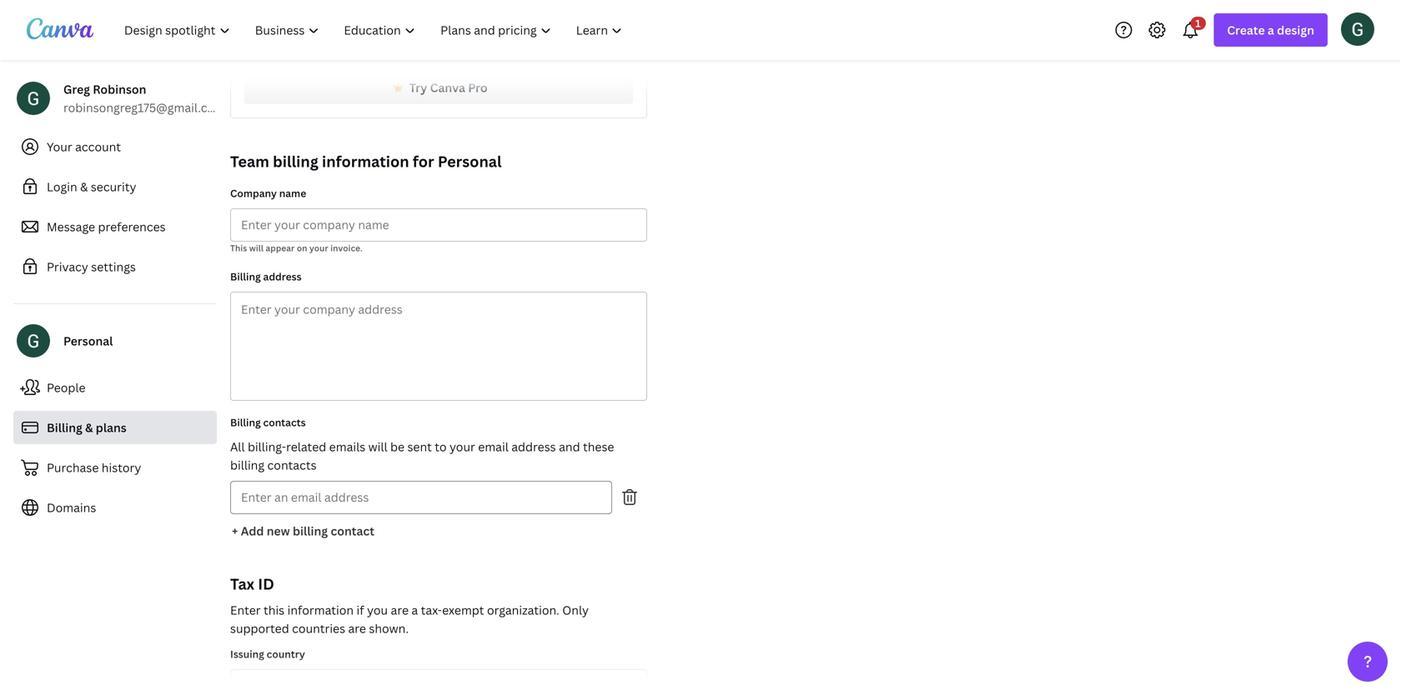 Task type: locate. For each thing, give the bounding box(es) containing it.
a inside dropdown button
[[1268, 22, 1275, 38]]

greg
[[63, 81, 90, 97]]

try canva pro button
[[244, 71, 633, 104]]

be
[[390, 439, 405, 455]]

contacts
[[263, 416, 306, 430], [267, 458, 317, 473]]

billing
[[230, 270, 261, 284], [230, 416, 261, 430], [47, 420, 82, 436]]

personal
[[438, 151, 502, 172], [63, 333, 113, 349]]

0 vertical spatial a
[[1268, 22, 1275, 38]]

information up countries
[[287, 603, 354, 619]]

billing for billing & plans
[[47, 420, 82, 436]]

shown.
[[369, 621, 409, 637]]

sent
[[407, 439, 432, 455]]

team
[[230, 151, 269, 172]]

domains link
[[13, 491, 217, 525]]

are
[[391, 603, 409, 619], [348, 621, 366, 637]]

your right to
[[450, 439, 475, 455]]

to
[[435, 439, 447, 455]]

1 horizontal spatial personal
[[438, 151, 502, 172]]

contacts up billing-
[[263, 416, 306, 430]]

billing for billing address
[[230, 270, 261, 284]]

2 vertical spatial billing
[[293, 524, 328, 539]]

invoice.
[[331, 243, 363, 254]]

your
[[47, 139, 72, 155]]

billing-
[[248, 439, 286, 455]]

0 vertical spatial will
[[249, 243, 264, 254]]

& left plans on the bottom left
[[85, 420, 93, 436]]

are down if
[[348, 621, 366, 637]]

billing address
[[230, 270, 302, 284]]

contacts down related
[[267, 458, 317, 473]]

billing down this
[[230, 270, 261, 284]]

1 horizontal spatial your
[[450, 439, 475, 455]]

&
[[80, 179, 88, 195], [85, 420, 93, 436]]

Enter your company address text field
[[231, 293, 647, 400]]

greg robinson robinsongreg175@gmail.com
[[63, 81, 225, 116]]

try
[[409, 80, 427, 96]]

company
[[230, 186, 277, 200]]

tax id enter this information if you are a tax-exempt organization. only supported countries are shown.
[[230, 574, 589, 637]]

for
[[413, 151, 434, 172]]

will right this
[[249, 243, 264, 254]]

and
[[559, 439, 580, 455]]

personal up "people" in the bottom left of the page
[[63, 333, 113, 349]]

purchase history link
[[13, 451, 217, 485]]

1 horizontal spatial will
[[368, 439, 388, 455]]

your
[[310, 243, 328, 254], [450, 439, 475, 455]]

1 vertical spatial your
[[450, 439, 475, 455]]

1 vertical spatial billing
[[230, 458, 265, 473]]

supported
[[230, 621, 289, 637]]

will left be
[[368, 439, 388, 455]]

billing
[[273, 151, 319, 172], [230, 458, 265, 473], [293, 524, 328, 539]]

this
[[230, 243, 247, 254]]

create
[[1228, 22, 1265, 38]]

robinsongreg175@gmail.com
[[63, 100, 225, 116]]

all
[[230, 439, 245, 455]]

privacy settings
[[47, 259, 136, 275]]

information
[[322, 151, 409, 172], [287, 603, 354, 619]]

personal right for
[[438, 151, 502, 172]]

login & security link
[[13, 170, 217, 204]]

1 horizontal spatial a
[[1268, 22, 1275, 38]]

plans
[[96, 420, 127, 436]]

0 vertical spatial &
[[80, 179, 88, 195]]

message preferences link
[[13, 210, 217, 244]]

organization.
[[487, 603, 560, 619]]

address inside "all billing-related emails will be sent to your email address and these billing contacts"
[[512, 439, 556, 455]]

a
[[1268, 22, 1275, 38], [412, 603, 418, 619]]

billing down "people" in the bottom left of the page
[[47, 420, 82, 436]]

0 horizontal spatial will
[[249, 243, 264, 254]]

your account
[[47, 139, 121, 155]]

billing & plans link
[[13, 411, 217, 445]]

0 vertical spatial address
[[263, 270, 302, 284]]

1 vertical spatial are
[[348, 621, 366, 637]]

& for billing
[[85, 420, 93, 436]]

robinson
[[93, 81, 146, 97]]

1 vertical spatial a
[[412, 603, 418, 619]]

0 horizontal spatial personal
[[63, 333, 113, 349]]

your inside "all billing-related emails will be sent to your email address and these billing contacts"
[[450, 439, 475, 455]]

information left for
[[322, 151, 409, 172]]

these
[[583, 439, 614, 455]]

a left design
[[1268, 22, 1275, 38]]

+ add new billing contact button
[[230, 515, 376, 548]]

contacts inside "all billing-related emails will be sent to your email address and these billing contacts"
[[267, 458, 317, 473]]

0 vertical spatial information
[[322, 151, 409, 172]]

address left and at the left of page
[[512, 439, 556, 455]]

create a design
[[1228, 22, 1315, 38]]

your right on
[[310, 243, 328, 254]]

1 vertical spatial information
[[287, 603, 354, 619]]

will
[[249, 243, 264, 254], [368, 439, 388, 455]]

a left 'tax-'
[[412, 603, 418, 619]]

0 horizontal spatial a
[[412, 603, 418, 619]]

address
[[263, 270, 302, 284], [512, 439, 556, 455]]

tax-
[[421, 603, 442, 619]]

1 vertical spatial &
[[85, 420, 93, 436]]

1 vertical spatial contacts
[[267, 458, 317, 473]]

are up shown. on the left of page
[[391, 603, 409, 619]]

create a design button
[[1214, 13, 1328, 47]]

billing down all on the bottom
[[230, 458, 265, 473]]

1 vertical spatial personal
[[63, 333, 113, 349]]

1 vertical spatial address
[[512, 439, 556, 455]]

1 horizontal spatial address
[[512, 439, 556, 455]]

issuing country
[[230, 648, 305, 662]]

billing up name
[[273, 151, 319, 172]]

information inside tax id enter this information if you are a tax-exempt organization. only supported countries are shown.
[[287, 603, 354, 619]]

privacy
[[47, 259, 88, 275]]

try canva pro
[[409, 80, 488, 96]]

privacy settings link
[[13, 250, 217, 284]]

0 horizontal spatial are
[[348, 621, 366, 637]]

country
[[267, 648, 305, 662]]

on
[[297, 243, 307, 254]]

0 vertical spatial are
[[391, 603, 409, 619]]

0 horizontal spatial address
[[263, 270, 302, 284]]

0 vertical spatial your
[[310, 243, 328, 254]]

billing up all on the bottom
[[230, 416, 261, 430]]

1 vertical spatial will
[[368, 439, 388, 455]]

pro
[[468, 80, 488, 96]]

0 horizontal spatial your
[[310, 243, 328, 254]]

billing right new on the left bottom of page
[[293, 524, 328, 539]]

billing inside button
[[293, 524, 328, 539]]

address down appear
[[263, 270, 302, 284]]

& right login
[[80, 179, 88, 195]]



Task type: vqa. For each thing, say whether or not it's contained in the screenshot.
bottom the are
yes



Task type: describe. For each thing, give the bounding box(es) containing it.
greg robinson image
[[1341, 12, 1375, 46]]

Enter an email address text field
[[241, 482, 602, 514]]

countries
[[292, 621, 345, 637]]

id
[[258, 574, 274, 595]]

company name
[[230, 186, 306, 200]]

0 vertical spatial billing
[[273, 151, 319, 172]]

message preferences
[[47, 219, 166, 235]]

billing for billing contacts
[[230, 416, 261, 430]]

enter
[[230, 603, 261, 619]]

will inside "all billing-related emails will be sent to your email address and these billing contacts"
[[368, 439, 388, 455]]

this
[[264, 603, 285, 619]]

this will appear on your invoice.
[[230, 243, 363, 254]]

team billing information for personal
[[230, 151, 502, 172]]

tax
[[230, 574, 254, 595]]

purchase history
[[47, 460, 141, 476]]

canva
[[430, 80, 465, 96]]

0 vertical spatial personal
[[438, 151, 502, 172]]

a inside tax id enter this information if you are a tax-exempt organization. only supported countries are shown.
[[412, 603, 418, 619]]

settings
[[91, 259, 136, 275]]

name
[[279, 186, 306, 200]]

related
[[286, 439, 326, 455]]

you
[[367, 603, 388, 619]]

billing contacts
[[230, 416, 306, 430]]

all billing-related emails will be sent to your email address and these billing contacts
[[230, 439, 614, 473]]

design
[[1278, 22, 1315, 38]]

account
[[75, 139, 121, 155]]

Enter your company name text field
[[241, 209, 637, 241]]

history
[[102, 460, 141, 476]]

login
[[47, 179, 77, 195]]

domains
[[47, 500, 96, 516]]

only
[[563, 603, 589, 619]]

your account link
[[13, 130, 217, 164]]

+
[[232, 524, 238, 539]]

people link
[[13, 371, 217, 405]]

people
[[47, 380, 86, 396]]

0 vertical spatial contacts
[[263, 416, 306, 430]]

emails
[[329, 439, 366, 455]]

issuing
[[230, 648, 264, 662]]

+ add new billing contact
[[232, 524, 375, 539]]

top level navigation element
[[113, 13, 637, 47]]

1 horizontal spatial are
[[391, 603, 409, 619]]

if
[[357, 603, 364, 619]]

add
[[241, 524, 264, 539]]

billing & plans
[[47, 420, 127, 436]]

& for login
[[80, 179, 88, 195]]

purchase
[[47, 460, 99, 476]]

message
[[47, 219, 95, 235]]

preferences
[[98, 219, 166, 235]]

exempt
[[442, 603, 484, 619]]

contact
[[331, 524, 375, 539]]

security
[[91, 179, 136, 195]]

login & security
[[47, 179, 136, 195]]

email
[[478, 439, 509, 455]]

billing inside "all billing-related emails will be sent to your email address and these billing contacts"
[[230, 458, 265, 473]]

new
[[267, 524, 290, 539]]

Select an option button
[[230, 670, 647, 696]]

appear
[[266, 243, 295, 254]]



